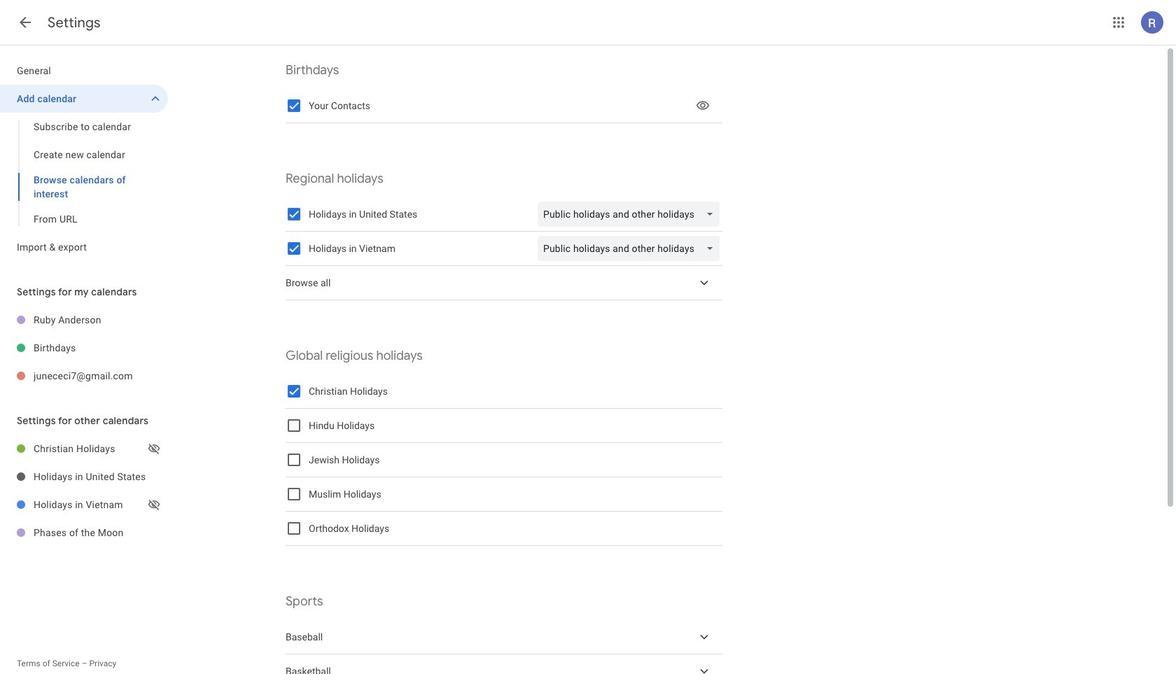 Task type: locate. For each thing, give the bounding box(es) containing it.
None field
[[538, 202, 725, 227], [538, 236, 725, 261], [538, 202, 725, 227], [538, 236, 725, 261]]

holidays in vietnam tree item
[[0, 491, 168, 519]]

0 vertical spatial tree
[[0, 57, 168, 261]]

tree item
[[286, 266, 723, 300], [286, 620, 723, 655], [286, 655, 723, 674]]

phases of the moon tree item
[[0, 519, 168, 547]]

2 vertical spatial tree
[[0, 435, 168, 547]]

go back image
[[17, 14, 34, 31]]

tree
[[0, 57, 168, 261], [0, 306, 168, 390], [0, 435, 168, 547]]

3 tree item from the top
[[286, 655, 723, 674]]

group
[[0, 113, 168, 233]]

heading
[[48, 14, 101, 32]]

1 vertical spatial tree
[[0, 306, 168, 390]]



Task type: describe. For each thing, give the bounding box(es) containing it.
3 tree from the top
[[0, 435, 168, 547]]

ruby anderson tree item
[[0, 306, 168, 334]]

1 tree from the top
[[0, 57, 168, 261]]

holidays in united states tree item
[[0, 463, 168, 491]]

2 tree item from the top
[[286, 620, 723, 655]]

christian holidays tree item
[[0, 435, 168, 463]]

add calendar tree item
[[0, 85, 168, 113]]

junececi7@gmail.com tree item
[[0, 362, 168, 390]]

2 tree from the top
[[0, 306, 168, 390]]

birthdays tree item
[[0, 334, 168, 362]]

1 tree item from the top
[[286, 266, 723, 300]]



Task type: vqa. For each thing, say whether or not it's contained in the screenshot.
third Tree Item from the bottom
yes



